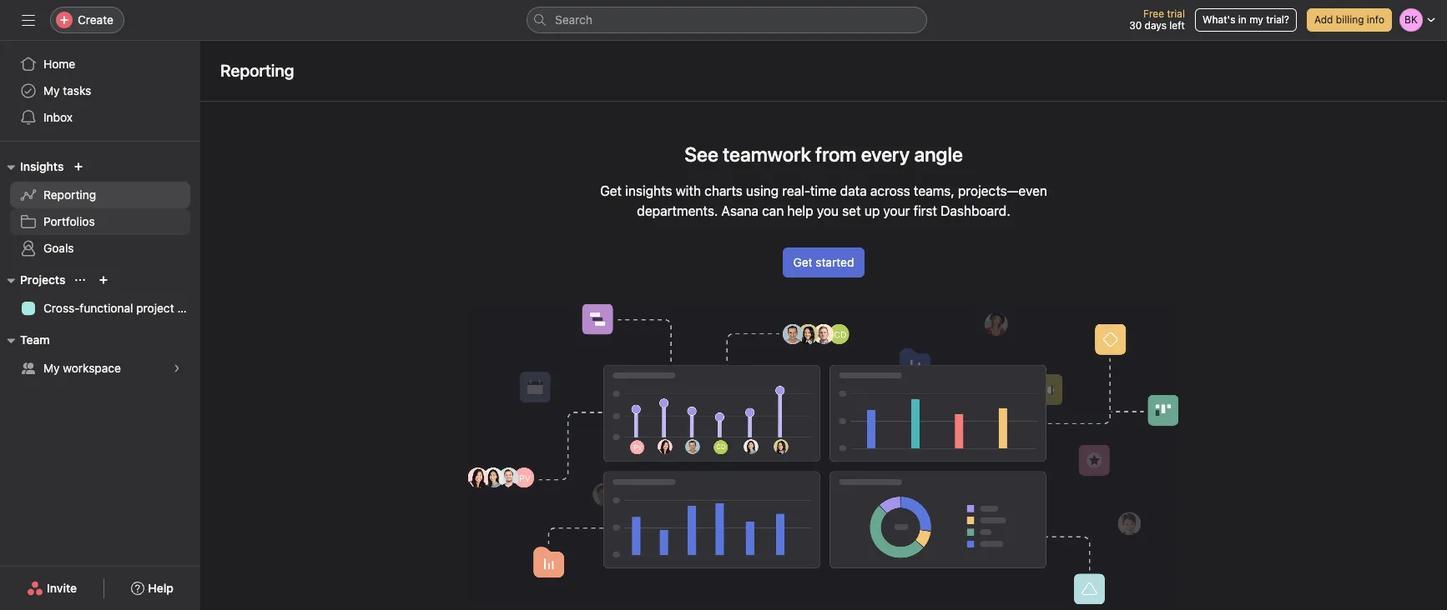 Task type: vqa. For each thing, say whether or not it's contained in the screenshot.
Rules for Created image at the top right of the page
no



Task type: describe. For each thing, give the bounding box(es) containing it.
my workspace
[[43, 361, 121, 376]]

invite button
[[16, 574, 88, 604]]

what's in my trial? button
[[1195, 8, 1297, 32]]

see teamwork from every angle
[[685, 143, 963, 166]]

my for my workspace
[[43, 361, 60, 376]]

dashboard.
[[941, 204, 1011, 219]]

home link
[[10, 51, 190, 78]]

billing
[[1336, 13, 1364, 26]]

get for get insights with charts using real-time data across teams, projects—even departments. asana can help you set up your first dashboard.
[[600, 184, 622, 199]]

add billing info
[[1315, 13, 1385, 26]]

cross-functional project plan link
[[10, 295, 200, 322]]

your
[[883, 204, 910, 219]]

help button
[[120, 574, 184, 604]]

portfolios link
[[10, 209, 190, 235]]

my tasks link
[[10, 78, 190, 104]]

get started button
[[783, 248, 865, 278]]

my workspace link
[[10, 356, 190, 382]]

you
[[817, 204, 839, 219]]

reporting inside insights element
[[43, 188, 96, 202]]

my tasks
[[43, 83, 91, 98]]

free trial 30 days left
[[1129, 8, 1185, 32]]

days
[[1145, 19, 1167, 32]]

teams,
[[914, 184, 955, 199]]

using
[[746, 184, 779, 199]]

show options, current sort, top image
[[75, 275, 85, 285]]

new image
[[74, 162, 84, 172]]

workspace
[[63, 361, 121, 376]]

time
[[810, 184, 837, 199]]

home
[[43, 57, 75, 71]]

across
[[870, 184, 910, 199]]

team button
[[0, 331, 50, 351]]

trial
[[1167, 8, 1185, 20]]

add
[[1315, 13, 1333, 26]]

charts
[[705, 184, 743, 199]]

insights
[[20, 159, 64, 174]]

set
[[842, 204, 861, 219]]

insights
[[625, 184, 672, 199]]

invite
[[47, 582, 77, 596]]

plan
[[177, 301, 200, 316]]

project
[[136, 301, 174, 316]]

what's
[[1203, 13, 1236, 26]]

info
[[1367, 13, 1385, 26]]

create button
[[50, 7, 124, 33]]

see
[[685, 143, 719, 166]]

free
[[1144, 8, 1164, 20]]

real-
[[782, 184, 810, 199]]

asana
[[722, 204, 759, 219]]



Task type: locate. For each thing, give the bounding box(es) containing it.
insights button
[[0, 157, 64, 177]]

first
[[914, 204, 937, 219]]

in
[[1238, 13, 1247, 26]]

trial?
[[1266, 13, 1290, 26]]

get inside button
[[793, 255, 813, 270]]

my for my tasks
[[43, 83, 60, 98]]

0 horizontal spatial reporting
[[43, 188, 96, 202]]

left
[[1170, 19, 1185, 32]]

1 vertical spatial my
[[43, 361, 60, 376]]

cross-functional project plan
[[43, 301, 200, 316]]

teams element
[[0, 326, 200, 386]]

0 vertical spatial get
[[600, 184, 622, 199]]

projects element
[[0, 265, 200, 326]]

my inside teams 'element'
[[43, 361, 60, 376]]

inbox
[[43, 110, 73, 124]]

get insights with charts using real-time data across teams, projects—even departments. asana can help you set up your first dashboard.
[[600, 184, 1047, 219]]

my left "tasks"
[[43, 83, 60, 98]]

departments.
[[637, 204, 718, 219]]

see details, my workspace image
[[172, 364, 182, 374]]

reporting link
[[10, 182, 190, 209]]

0 vertical spatial my
[[43, 83, 60, 98]]

2 my from the top
[[43, 361, 60, 376]]

projects
[[20, 273, 65, 287]]

0 horizontal spatial get
[[600, 184, 622, 199]]

from
[[816, 143, 857, 166]]

can
[[762, 204, 784, 219]]

search
[[555, 13, 593, 27]]

goals link
[[10, 235, 190, 262]]

projects button
[[0, 270, 65, 290]]

create
[[78, 13, 113, 27]]

get for get started
[[793, 255, 813, 270]]

1 vertical spatial get
[[793, 255, 813, 270]]

help
[[148, 582, 174, 596]]

my down team
[[43, 361, 60, 376]]

global element
[[0, 41, 200, 141]]

get left started
[[793, 255, 813, 270]]

new project or portfolio image
[[99, 275, 109, 285]]

add billing info button
[[1307, 8, 1392, 32]]

up
[[865, 204, 880, 219]]

projects—even
[[958, 184, 1047, 199]]

teamwork
[[723, 143, 811, 166]]

search list box
[[527, 7, 927, 33]]

started
[[816, 255, 854, 270]]

get inside get insights with charts using real-time data across teams, projects—even departments. asana can help you set up your first dashboard.
[[600, 184, 622, 199]]

team
[[20, 333, 50, 347]]

hide sidebar image
[[22, 13, 35, 27]]

tasks
[[63, 83, 91, 98]]

inbox link
[[10, 104, 190, 131]]

cross-
[[43, 301, 80, 316]]

functional
[[80, 301, 133, 316]]

help
[[788, 204, 813, 219]]

my
[[1250, 13, 1264, 26]]

data
[[840, 184, 867, 199]]

1 horizontal spatial get
[[793, 255, 813, 270]]

1 horizontal spatial reporting
[[220, 61, 294, 80]]

30
[[1129, 19, 1142, 32]]

insights element
[[0, 152, 200, 265]]

my inside global element
[[43, 83, 60, 98]]

search button
[[527, 7, 927, 33]]

my
[[43, 83, 60, 98], [43, 361, 60, 376]]

get left insights
[[600, 184, 622, 199]]

1 my from the top
[[43, 83, 60, 98]]

with
[[676, 184, 701, 199]]

get started
[[793, 255, 854, 270]]

1 vertical spatial reporting
[[43, 188, 96, 202]]

reporting
[[220, 61, 294, 80], [43, 188, 96, 202]]

get
[[600, 184, 622, 199], [793, 255, 813, 270]]

every angle
[[861, 143, 963, 166]]

0 vertical spatial reporting
[[220, 61, 294, 80]]

what's in my trial?
[[1203, 13, 1290, 26]]

portfolios
[[43, 215, 95, 229]]

goals
[[43, 241, 74, 255]]



